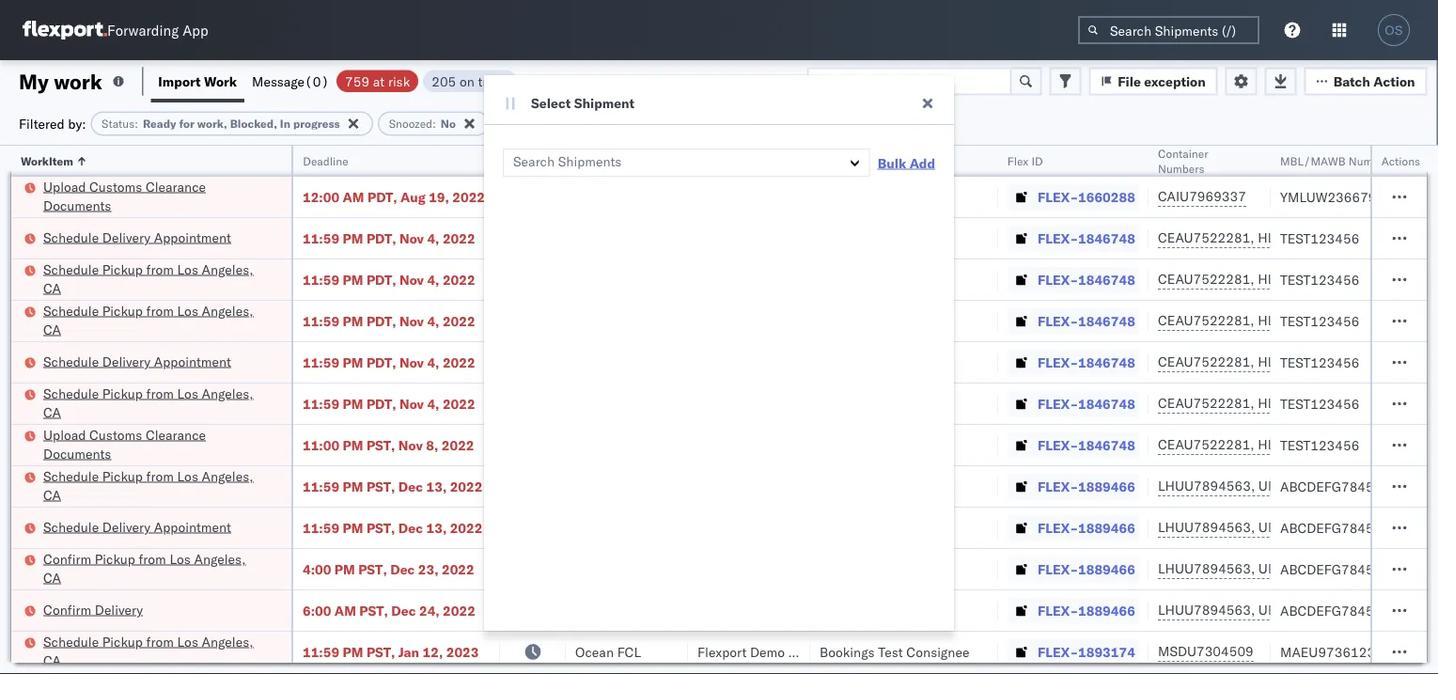 Task type: describe. For each thing, give the bounding box(es) containing it.
4 lhuu7894563, from the top
[[1158, 602, 1255, 618]]

pdt, for upload customs clearance documents link related to 12:00
[[368, 188, 397, 205]]

2 ceau7522281, from the top
[[1158, 271, 1255, 287]]

11:00 pm pst, nov 8, 2022
[[303, 437, 474, 453]]

hlxu6269489, for fourth schedule pickup from los angeles, ca link from the bottom
[[1258, 312, 1354, 329]]

24,
[[419, 602, 440, 619]]

uetu5238478 for schedule pickup from los angeles, ca
[[1259, 478, 1350, 494]]

ceau7522281, hlxu6269489, hlxu803499 for upload customs clearance documents link associated with 11:00
[[1158, 436, 1438, 453]]

759 at risk
[[345, 73, 410, 89]]

confirm delivery button
[[43, 600, 143, 621]]

confirm pickup from los angeles, ca
[[43, 550, 246, 586]]

3 schedule pickup from los angeles, ca link from the top
[[43, 384, 267, 422]]

schedule for first "schedule delivery appointment" link
[[43, 229, 99, 245]]

file
[[1118, 73, 1141, 89]]

snooze
[[510, 154, 547, 168]]

pm for confirm pickup from los angeles, ca link
[[335, 561, 355, 577]]

uetu5238478 for schedule delivery appointment
[[1259, 519, 1350, 535]]

work
[[204, 73, 237, 89]]

by:
[[68, 115, 86, 132]]

2 schedule pickup from los angeles, ca button from the top
[[43, 301, 267, 341]]

schedule for 2nd schedule pickup from los angeles, ca link from the bottom
[[43, 468, 99, 484]]

for
[[179, 117, 194, 131]]

3 resize handle column header from the left
[[543, 146, 566, 674]]

6:00
[[303, 602, 331, 619]]

upload for 11:00 pm pst, nov 8, 2022
[[43, 426, 86, 443]]

consignee inside button
[[820, 154, 874, 168]]

upload for 12:00 am pdt, aug 19, 2022
[[43, 178, 86, 195]]

pdt, for second "schedule delivery appointment" link from the bottom
[[367, 354, 396, 370]]

test123456 for 3rd schedule pickup from los angeles, ca link from the top
[[1280, 395, 1360, 412]]

pdt, for first "schedule delivery appointment" link
[[367, 230, 396, 246]]

fcl
[[617, 643, 641, 660]]

3 schedule delivery appointment link from the top
[[43, 518, 231, 536]]

ocean
[[575, 643, 614, 660]]

ocean fcl
[[575, 643, 641, 660]]

ready
[[143, 117, 176, 131]]

11:59 pm pst, jan 12, 2023
[[303, 643, 479, 660]]

1 schedule delivery appointment from the top
[[43, 229, 231, 245]]

4:00
[[303, 561, 331, 577]]

import work button
[[151, 60, 244, 102]]

2022 for first schedule pickup from los angeles, ca link from the top
[[443, 271, 475, 288]]

mbl/mawb numbers button
[[1271, 149, 1438, 168]]

pst, for 2nd schedule pickup from los angeles, ca link from the bottom
[[367, 478, 395, 494]]

1889466 for confirm pickup from los angeles, ca
[[1078, 561, 1135, 577]]

hlxu6269489, for first "schedule delivery appointment" link
[[1258, 229, 1354, 246]]

batch
[[1334, 73, 1371, 89]]

flex- for first "schedule delivery appointment" link
[[1038, 230, 1078, 246]]

workitem button
[[11, 149, 273, 168]]

app
[[183, 21, 208, 39]]

205
[[432, 73, 456, 89]]

flex-1846748 for upload customs clearance documents link associated with 11:00
[[1038, 437, 1135, 453]]

11:59 for first "schedule delivery appointment" link
[[303, 230, 339, 246]]

2022 for upload customs clearance documents link related to 12:00
[[452, 188, 485, 205]]

blocked,
[[230, 117, 277, 131]]

select shipment
[[531, 95, 635, 111]]

1893174
[[1078, 643, 1135, 660]]

4 schedule pickup from los angeles, ca button from the top
[[43, 467, 267, 506]]

os button
[[1373, 8, 1416, 52]]

consignee button
[[810, 149, 980, 168]]

container numbers
[[1158, 146, 1209, 175]]

pm for upload customs clearance documents link associated with 11:00
[[343, 437, 363, 453]]

workitem
[[21, 154, 73, 168]]

pdt, for first schedule pickup from los angeles, ca link from the top
[[367, 271, 396, 288]]

appointment for first "schedule delivery appointment" link
[[154, 229, 231, 245]]

filtered by:
[[19, 115, 86, 132]]

flex-1889466 for schedule delivery appointment
[[1038, 519, 1135, 536]]

import
[[158, 73, 201, 89]]

11:59 pm pst, dec 13, 2022 for schedule delivery appointment
[[303, 519, 483, 536]]

import work
[[158, 73, 237, 89]]

confirm delivery
[[43, 601, 143, 618]]

ca for 2nd schedule pickup from los angeles, ca link from the bottom
[[43, 487, 61, 503]]

track
[[478, 73, 508, 89]]

11:59 for 3rd schedule pickup from los angeles, ca link from the top
[[303, 395, 339, 412]]

at
[[373, 73, 385, 89]]

2 schedule delivery appointment button from the top
[[43, 352, 231, 373]]

from for confirm pickup from los angeles, ca link
[[139, 550, 166, 567]]

deadline
[[303, 154, 348, 168]]

pickup for 3rd schedule pickup from los angeles, ca link from the top
[[102, 385, 143, 401]]

test123456 for first schedule pickup from los angeles, ca link from the top
[[1280, 271, 1360, 288]]

4 flex-1889466 from the top
[[1038, 602, 1135, 619]]

(0)
[[305, 73, 329, 89]]

maeu9736123
[[1280, 643, 1375, 660]]

los for first schedule pickup from los angeles, ca "button" from the top
[[177, 261, 198, 277]]

1846748 for first schedule pickup from los angeles, ca link from the top
[[1078, 271, 1135, 288]]

consignee for bookings test consignee
[[907, 643, 970, 660]]

11:59 for third "schedule delivery appointment" link from the top
[[303, 519, 339, 536]]

flexport demo consignee
[[698, 643, 852, 660]]

msdu7304509
[[1158, 643, 1254, 659]]

container numbers button
[[1149, 142, 1252, 176]]

id
[[1032, 154, 1043, 168]]

11:59 for first schedule pickup from los angeles, ca link from the top
[[303, 271, 339, 288]]

hlxu6269489, for first schedule pickup from los angeles, ca link from the top
[[1258, 271, 1354, 287]]

bulk add
[[878, 154, 935, 171]]

flex id button
[[998, 149, 1130, 168]]

8,
[[426, 437, 438, 453]]

resize handle column header for workitem
[[269, 146, 291, 674]]

filtered
[[19, 115, 65, 132]]

pdt, for 3rd schedule pickup from los angeles, ca link from the top
[[367, 395, 396, 412]]

1846748 for first "schedule delivery appointment" link
[[1078, 230, 1135, 246]]

flex-1846748 for 3rd schedule pickup from los angeles, ca link from the top
[[1038, 395, 1135, 412]]

hlxu803499 for 3rd schedule pickup from los angeles, ca link from the top
[[1358, 395, 1438, 411]]

1846748 for 3rd schedule pickup from los angeles, ca link from the top
[[1078, 395, 1135, 412]]

6 ceau7522281, from the top
[[1158, 436, 1255, 453]]

lhuu7894563, uetu5238478 for schedule pickup from los angeles, ca
[[1158, 478, 1350, 494]]

4, for 3rd schedule pickup from los angeles, ca link from the top
[[427, 395, 439, 412]]

flexport. image
[[23, 21, 107, 39]]

schedule for fifth schedule pickup from los angeles, ca link
[[43, 633, 99, 650]]

11:59 pm pdt, nov 4, 2022 for 3rd schedule pickup from los angeles, ca link from the top
[[303, 395, 475, 412]]

action
[[1374, 73, 1415, 89]]

schedule for fourth schedule pickup from los angeles, ca link from the bottom
[[43, 302, 99, 319]]

2 schedule delivery appointment from the top
[[43, 353, 231, 369]]

5 ceau7522281, from the top
[[1158, 395, 1255, 411]]

add
[[910, 154, 935, 171]]

1 ceau7522281, from the top
[[1158, 229, 1255, 246]]

hlxu803499 for upload customs clearance documents link associated with 11:00
[[1358, 436, 1438, 453]]

schedule pickup from los angeles, ca for fifth schedule pickup from los angeles, ca link
[[43, 633, 253, 668]]

message (0)
[[252, 73, 329, 89]]

5 resize handle column header from the left
[[788, 146, 810, 674]]

23,
[[418, 561, 439, 577]]

flex- for second "schedule delivery appointment" link from the bottom
[[1038, 354, 1078, 370]]

flex
[[1008, 154, 1029, 168]]

deadline button
[[293, 149, 481, 168]]

4 lhuu7894563, uetu5238478 from the top
[[1158, 602, 1350, 618]]

progress
[[293, 117, 340, 131]]

pst, for fifth schedule pickup from los angeles, ca link
[[367, 643, 395, 660]]

mbl/mawb
[[1280, 154, 1346, 168]]

3 schedule pickup from los angeles, ca button from the top
[[43, 384, 267, 424]]

2 schedule delivery appointment link from the top
[[43, 352, 231, 371]]

2022 for second "schedule delivery appointment" link from the bottom
[[443, 354, 475, 370]]

upload customs clearance documents for 11:00 pm pst, nov 8, 2022
[[43, 426, 206, 462]]

flex-1846748 for second "schedule delivery appointment" link from the bottom
[[1038, 354, 1135, 370]]

19,
[[429, 188, 449, 205]]

nov for first "schedule delivery appointment" link
[[400, 230, 424, 246]]

3 ceau7522281, from the top
[[1158, 312, 1255, 329]]

flex- for fourth schedule pickup from los angeles, ca link from the bottom
[[1038, 313, 1078, 329]]

1 schedule pickup from los angeles, ca link from the top
[[43, 260, 267, 298]]

hlxu803499 for first schedule pickup from los angeles, ca link from the top
[[1358, 271, 1438, 287]]

lhuu7894563, for schedule delivery appointment
[[1158, 519, 1255, 535]]

caiu7969337
[[1158, 188, 1246, 204]]

confirm pickup from los angeles, ca button
[[43, 549, 267, 589]]

ceau7522281, hlxu6269489, hlxu803499 for second "schedule delivery appointment" link from the bottom
[[1158, 353, 1438, 370]]

delivery for third "schedule delivery appointment" link from the top
[[102, 518, 151, 535]]

schedule for first schedule pickup from los angeles, ca link from the top
[[43, 261, 99, 277]]

from for fifth schedule pickup from los angeles, ca link
[[146, 633, 174, 650]]

3 schedule delivery appointment button from the top
[[43, 518, 231, 538]]

12:00 am pdt, aug 19, 2022
[[303, 188, 485, 205]]

pickup for confirm pickup from los angeles, ca link
[[95, 550, 135, 567]]

ceau7522281, hlxu6269489, hlxu803499 for first "schedule delivery appointment" link
[[1158, 229, 1438, 246]]

pst, down '4:00 pm pst, dec 23, 2022'
[[359, 602, 388, 619]]

dec left 24,
[[391, 602, 416, 619]]

delivery for "confirm delivery" link at the left
[[95, 601, 143, 618]]

schedule pickup from los angeles, ca for 3rd schedule pickup from los angeles, ca link from the top
[[43, 385, 253, 420]]

forwarding
[[107, 21, 179, 39]]

4 abcdefg78456546 from the top
[[1280, 602, 1407, 619]]

lhuu7894563, uetu5238478 for confirm pickup from los angeles, ca
[[1158, 560, 1350, 577]]

4:00 pm pst, dec 23, 2022
[[303, 561, 474, 577]]

schedule pickup from los angeles, ca for 2nd schedule pickup from los angeles, ca link from the bottom
[[43, 468, 253, 503]]

no
[[441, 117, 456, 131]]

5 schedule pickup from los angeles, ca link from the top
[[43, 632, 267, 670]]

pm for third "schedule delivery appointment" link from the top
[[343, 519, 363, 536]]

2 schedule pickup from los angeles, ca link from the top
[[43, 301, 267, 339]]

6:00 am pst, dec 24, 2022
[[303, 602, 476, 619]]

bulk add button
[[878, 144, 935, 181]]

on
[[460, 73, 475, 89]]

my
[[19, 68, 49, 94]]

from for fourth schedule pickup from los angeles, ca link from the bottom
[[146, 302, 174, 319]]

documents for 12:00 am pdt, aug 19, 2022
[[43, 197, 111, 213]]

4, for fourth schedule pickup from los angeles, ca link from the bottom
[[427, 313, 439, 329]]

dec for schedule pickup from los angeles, ca
[[398, 478, 423, 494]]

confirm pickup from los angeles, ca link
[[43, 549, 267, 587]]

snoozed : no
[[389, 117, 456, 131]]



Task type: locate. For each thing, give the bounding box(es) containing it.
11 flex- from the top
[[1038, 602, 1078, 619]]

flex- for upload customs clearance documents link associated with 11:00
[[1038, 437, 1078, 453]]

4,
[[427, 230, 439, 246], [427, 271, 439, 288], [427, 313, 439, 329], [427, 354, 439, 370], [427, 395, 439, 412]]

pst, left jan at the left of page
[[367, 643, 395, 660]]

2 11:59 pm pdt, nov 4, 2022 from the top
[[303, 271, 475, 288]]

2023
[[446, 643, 479, 660]]

los for 3rd schedule pickup from los angeles, ca "button"
[[177, 385, 198, 401]]

schedule delivery appointment
[[43, 229, 231, 245], [43, 353, 231, 369], [43, 518, 231, 535]]

from for first schedule pickup from los angeles, ca link from the top
[[146, 261, 174, 277]]

3 flex-1889466 from the top
[[1038, 561, 1135, 577]]

risk
[[388, 73, 410, 89]]

5 hlxu6269489, from the top
[[1258, 395, 1354, 411]]

0 horizontal spatial :
[[135, 117, 138, 131]]

1846748 for upload customs clearance documents link associated with 11:00
[[1078, 437, 1135, 453]]

4 11:59 pm pdt, nov 4, 2022 from the top
[[303, 354, 475, 370]]

flex-1660288
[[1038, 188, 1135, 205]]

pst, for confirm pickup from los angeles, ca link
[[358, 561, 387, 577]]

schedule for second "schedule delivery appointment" link from the bottom
[[43, 353, 99, 369]]

2 vertical spatial schedule delivery appointment link
[[43, 518, 231, 536]]

mode button
[[566, 149, 669, 168]]

am right the 6:00
[[335, 602, 356, 619]]

9 resize handle column header from the left
[[1405, 146, 1427, 674]]

hlxu6269489,
[[1258, 229, 1354, 246], [1258, 271, 1354, 287], [1258, 312, 1354, 329], [1258, 353, 1354, 370], [1258, 395, 1354, 411], [1258, 436, 1354, 453]]

0 vertical spatial 13,
[[426, 478, 447, 494]]

1 vertical spatial clearance
[[146, 426, 206, 443]]

hlxu6269489, for upload customs clearance documents link associated with 11:00
[[1258, 436, 1354, 453]]

flex-1846748 for first schedule pickup from los angeles, ca link from the top
[[1038, 271, 1135, 288]]

schedule pickup from los angeles, ca
[[43, 261, 253, 296], [43, 302, 253, 337], [43, 385, 253, 420], [43, 468, 253, 503], [43, 633, 253, 668]]

0 vertical spatial confirm
[[43, 550, 91, 567]]

1 schedule delivery appointment link from the top
[[43, 228, 231, 247]]

3 1846748 from the top
[[1078, 313, 1135, 329]]

pst, up '4:00 pm pst, dec 23, 2022'
[[367, 519, 395, 536]]

resize handle column header for deadline
[[478, 146, 500, 674]]

pm for first schedule pickup from los angeles, ca link from the top
[[343, 271, 363, 288]]

3 appointment from the top
[[154, 518, 231, 535]]

ca for 3rd schedule pickup from los angeles, ca link from the top
[[43, 404, 61, 420]]

mode
[[575, 154, 604, 168]]

2 documents from the top
[[43, 445, 111, 462]]

forwarding app link
[[23, 21, 208, 39]]

: left no
[[433, 117, 436, 131]]

upload customs clearance documents for 12:00 am pdt, aug 19, 2022
[[43, 178, 206, 213]]

1 flex- from the top
[[1038, 188, 1078, 205]]

flex-1846748 for fourth schedule pickup from los angeles, ca link from the bottom
[[1038, 313, 1135, 329]]

confirm for confirm pickup from los angeles, ca
[[43, 550, 91, 567]]

2 vertical spatial schedule delivery appointment button
[[43, 518, 231, 538]]

confirm inside button
[[43, 601, 91, 618]]

pickup for fourth schedule pickup from los angeles, ca link from the bottom
[[102, 302, 143, 319]]

hlxu803499
[[1358, 229, 1438, 246], [1358, 271, 1438, 287], [1358, 312, 1438, 329], [1358, 353, 1438, 370], [1358, 395, 1438, 411], [1358, 436, 1438, 453]]

0 vertical spatial upload customs clearance documents link
[[43, 177, 267, 215]]

1 upload from the top
[[43, 178, 86, 195]]

pm for first "schedule delivery appointment" link
[[343, 230, 363, 246]]

ymluw236679313
[[1280, 188, 1401, 205]]

flex- for 2nd schedule pickup from los angeles, ca link from the bottom
[[1038, 478, 1078, 494]]

flex- for upload customs clearance documents link related to 12:00
[[1038, 188, 1078, 205]]

1 1846748 from the top
[[1078, 230, 1135, 246]]

6 schedule from the top
[[43, 468, 99, 484]]

exception
[[1144, 73, 1206, 89]]

0 vertical spatial schedule delivery appointment
[[43, 229, 231, 245]]

from for 2nd schedule pickup from los angeles, ca link from the bottom
[[146, 468, 174, 484]]

schedule
[[43, 229, 99, 245], [43, 261, 99, 277], [43, 302, 99, 319], [43, 353, 99, 369], [43, 385, 99, 401], [43, 468, 99, 484], [43, 518, 99, 535], [43, 633, 99, 650]]

nov for second "schedule delivery appointment" link from the bottom
[[400, 354, 424, 370]]

4 schedule pickup from los angeles, ca link from the top
[[43, 467, 267, 504]]

1 ca from the top
[[43, 280, 61, 296]]

snoozed
[[389, 117, 433, 131]]

hlxu6269489, for 3rd schedule pickup from los angeles, ca link from the top
[[1258, 395, 1354, 411]]

flexport
[[698, 643, 747, 660]]

13, for schedule delivery appointment
[[426, 519, 447, 536]]

4, for first "schedule delivery appointment" link
[[427, 230, 439, 246]]

dec left 23,
[[390, 561, 415, 577]]

0 vertical spatial upload
[[43, 178, 86, 195]]

3 schedule pickup from los angeles, ca from the top
[[43, 385, 253, 420]]

aug
[[401, 188, 426, 205]]

consignee
[[820, 154, 874, 168], [788, 643, 852, 660], [907, 643, 970, 660]]

3 uetu5238478 from the top
[[1259, 560, 1350, 577]]

0 vertical spatial am
[[343, 188, 364, 205]]

consignee right test
[[907, 643, 970, 660]]

11:59 for fifth schedule pickup from los angeles, ca link
[[303, 643, 339, 660]]

2022 for 2nd schedule pickup from los angeles, ca link from the bottom
[[450, 478, 483, 494]]

pst,
[[367, 437, 395, 453], [367, 478, 395, 494], [367, 519, 395, 536], [358, 561, 387, 577], [359, 602, 388, 619], [367, 643, 395, 660]]

dec for schedule delivery appointment
[[398, 519, 423, 536]]

los inside confirm pickup from los angeles, ca
[[170, 550, 191, 567]]

resize handle column header for consignee
[[976, 146, 998, 674]]

1 1889466 from the top
[[1078, 478, 1135, 494]]

1 lhuu7894563, from the top
[[1158, 478, 1255, 494]]

los for fifth schedule pickup from los angeles, ca "button" from the top of the page
[[177, 633, 198, 650]]

confirm delivery link
[[43, 600, 143, 619]]

abcdefg78456546
[[1280, 478, 1407, 494], [1280, 519, 1407, 536], [1280, 561, 1407, 577], [1280, 602, 1407, 619]]

upload customs clearance documents link for 12:00
[[43, 177, 267, 215]]

1 : from the left
[[135, 117, 138, 131]]

1 schedule pickup from los angeles, ca button from the top
[[43, 260, 267, 299]]

1 vertical spatial upload
[[43, 426, 86, 443]]

ca for fifth schedule pickup from los angeles, ca link
[[43, 652, 61, 668]]

search
[[513, 153, 555, 170]]

confirm inside confirm pickup from los angeles, ca
[[43, 550, 91, 567]]

pm for 3rd schedule pickup from los angeles, ca link from the top
[[343, 395, 363, 412]]

3 hlxu803499 from the top
[[1358, 312, 1438, 329]]

2 abcdefg78456546 from the top
[[1280, 519, 1407, 536]]

os
[[1385, 23, 1403, 37]]

ceau7522281,
[[1158, 229, 1255, 246], [1158, 271, 1255, 287], [1158, 312, 1255, 329], [1158, 353, 1255, 370], [1158, 395, 1255, 411], [1158, 436, 1255, 453]]

6 flex- from the top
[[1038, 395, 1078, 412]]

205 on track
[[432, 73, 508, 89]]

11:59 pm pst, dec 13, 2022 down 11:00 pm pst, nov 8, 2022
[[303, 478, 483, 494]]

2 vertical spatial appointment
[[154, 518, 231, 535]]

my work
[[19, 68, 102, 94]]

1 vertical spatial schedule delivery appointment link
[[43, 352, 231, 371]]

1 schedule pickup from los angeles, ca from the top
[[43, 261, 253, 296]]

2 vertical spatial schedule delivery appointment
[[43, 518, 231, 535]]

2 confirm from the top
[[43, 601, 91, 618]]

work,
[[197, 117, 227, 131]]

pm for fourth schedule pickup from los angeles, ca link from the bottom
[[343, 313, 363, 329]]

1 vertical spatial upload customs clearance documents
[[43, 426, 206, 462]]

7 flex- from the top
[[1038, 437, 1078, 453]]

dec up 23,
[[398, 519, 423, 536]]

abcdefg78456546 for confirm pickup from los angeles, ca
[[1280, 561, 1407, 577]]

5 schedule pickup from los angeles, ca button from the top
[[43, 632, 267, 672]]

13, up 23,
[[426, 519, 447, 536]]

consignee for flexport demo consignee
[[788, 643, 852, 660]]

confirm up confirm delivery
[[43, 550, 91, 567]]

8 resize handle column header from the left
[[1248, 146, 1271, 674]]

flex-
[[1038, 188, 1078, 205], [1038, 230, 1078, 246], [1038, 271, 1078, 288], [1038, 313, 1078, 329], [1038, 354, 1078, 370], [1038, 395, 1078, 412], [1038, 437, 1078, 453], [1038, 478, 1078, 494], [1038, 519, 1078, 536], [1038, 561, 1078, 577], [1038, 602, 1078, 619], [1038, 643, 1078, 660]]

5 1846748 from the top
[[1078, 395, 1135, 412]]

appointment for second "schedule delivery appointment" link from the bottom
[[154, 353, 231, 369]]

6 ceau7522281, hlxu6269489, hlxu803499 from the top
[[1158, 436, 1438, 453]]

ca for fourth schedule pickup from los angeles, ca link from the bottom
[[43, 321, 61, 337]]

1 vertical spatial schedule delivery appointment button
[[43, 352, 231, 373]]

bookings
[[820, 643, 875, 660]]

los for 4th schedule pickup from los angeles, ca "button"
[[177, 468, 198, 484]]

flex-1893174
[[1038, 643, 1135, 660]]

numbers inside container numbers
[[1158, 161, 1205, 175]]

2022 for first "schedule delivery appointment" link
[[443, 230, 475, 246]]

2 schedule from the top
[[43, 261, 99, 277]]

batch action button
[[1305, 67, 1428, 95]]

test
[[878, 643, 903, 660]]

file exception
[[1118, 73, 1206, 89]]

consignee left bulk
[[820, 154, 874, 168]]

1 vertical spatial am
[[335, 602, 356, 619]]

1 clearance from the top
[[146, 178, 206, 195]]

4 schedule from the top
[[43, 353, 99, 369]]

upload customs clearance documents button
[[43, 177, 267, 217], [43, 425, 267, 465]]

1 vertical spatial appointment
[[154, 353, 231, 369]]

3 flex-1846748 from the top
[[1038, 313, 1135, 329]]

2 upload customs clearance documents button from the top
[[43, 425, 267, 465]]

7 resize handle column header from the left
[[1126, 146, 1149, 674]]

flex-1846748
[[1038, 230, 1135, 246], [1038, 271, 1135, 288], [1038, 313, 1135, 329], [1038, 354, 1135, 370], [1038, 395, 1135, 412], [1038, 437, 1135, 453]]

flex-1889466 button
[[1008, 473, 1139, 500], [1008, 473, 1139, 500], [1008, 515, 1139, 541], [1008, 515, 1139, 541], [1008, 556, 1139, 582], [1008, 556, 1139, 582], [1008, 597, 1139, 624], [1008, 597, 1139, 624]]

11:59 pm pdt, nov 4, 2022 for fourth schedule pickup from los angeles, ca link from the bottom
[[303, 313, 475, 329]]

angeles, inside confirm pickup from los angeles, ca
[[194, 550, 246, 567]]

abcdefg78456546 for schedule delivery appointment
[[1280, 519, 1407, 536]]

13,
[[426, 478, 447, 494], [426, 519, 447, 536]]

bulk
[[878, 154, 906, 171]]

1 test123456 from the top
[[1280, 230, 1360, 246]]

1 documents from the top
[[43, 197, 111, 213]]

customs
[[89, 178, 142, 195], [89, 426, 142, 443]]

2022 for confirm pickup from los angeles, ca link
[[442, 561, 474, 577]]

ca for confirm pickup from los angeles, ca link
[[43, 569, 61, 586]]

1 11:59 pm pdt, nov 4, 2022 from the top
[[303, 230, 475, 246]]

4 schedule pickup from los angeles, ca from the top
[[43, 468, 253, 503]]

0 vertical spatial appointment
[[154, 229, 231, 245]]

lhuu7894563, uetu5238478
[[1158, 478, 1350, 494], [1158, 519, 1350, 535], [1158, 560, 1350, 577], [1158, 602, 1350, 618]]

resize handle column header
[[269, 146, 291, 674], [478, 146, 500, 674], [543, 146, 566, 674], [666, 146, 688, 674], [788, 146, 810, 674], [976, 146, 998, 674], [1126, 146, 1149, 674], [1248, 146, 1271, 674], [1405, 146, 1427, 674]]

5 schedule pickup from los angeles, ca from the top
[[43, 633, 253, 668]]

2 customs from the top
[[89, 426, 142, 443]]

1 uetu5238478 from the top
[[1259, 478, 1350, 494]]

confirm down confirm pickup from los angeles, ca
[[43, 601, 91, 618]]

pdt, for fourth schedule pickup from los angeles, ca link from the bottom
[[367, 313, 396, 329]]

1 vertical spatial schedule delivery appointment
[[43, 353, 231, 369]]

1660288
[[1078, 188, 1135, 205]]

actions
[[1382, 154, 1421, 168]]

dec for confirm pickup from los angeles, ca
[[390, 561, 415, 577]]

1 vertical spatial upload customs clearance documents button
[[43, 425, 267, 465]]

numbers down container
[[1158, 161, 1205, 175]]

pickup
[[102, 261, 143, 277], [102, 302, 143, 319], [102, 385, 143, 401], [102, 468, 143, 484], [95, 550, 135, 567], [102, 633, 143, 650]]

1 vertical spatial customs
[[89, 426, 142, 443]]

test123456 for fourth schedule pickup from los angeles, ca link from the bottom
[[1280, 313, 1360, 329]]

1889466 for schedule delivery appointment
[[1078, 519, 1135, 536]]

4, for second "schedule delivery appointment" link from the bottom
[[427, 354, 439, 370]]

12:00
[[303, 188, 339, 205]]

flex- for first schedule pickup from los angeles, ca link from the top
[[1038, 271, 1078, 288]]

Search Work text field
[[807, 67, 1012, 95]]

4 ca from the top
[[43, 487, 61, 503]]

test123456 for first "schedule delivery appointment" link
[[1280, 230, 1360, 246]]

am right 12:00
[[343, 188, 364, 205]]

pm for 2nd schedule pickup from los angeles, ca link from the bottom
[[343, 478, 363, 494]]

schedule for 3rd schedule pickup from los angeles, ca link from the top
[[43, 385, 99, 401]]

lhuu7894563, uetu5238478 for schedule delivery appointment
[[1158, 519, 1350, 535]]

0 vertical spatial 11:59 pm pst, dec 13, 2022
[[303, 478, 483, 494]]

1 ceau7522281, hlxu6269489, hlxu803499 from the top
[[1158, 229, 1438, 246]]

3 ceau7522281, hlxu6269489, hlxu803499 from the top
[[1158, 312, 1438, 329]]

upload
[[43, 178, 86, 195], [43, 426, 86, 443]]

flex-1660288 button
[[1008, 184, 1139, 210], [1008, 184, 1139, 210]]

uetu5238478
[[1259, 478, 1350, 494], [1259, 519, 1350, 535], [1259, 560, 1350, 577], [1259, 602, 1350, 618]]

2 flex-1846748 from the top
[[1038, 271, 1135, 288]]

1 vertical spatial 11:59 pm pst, dec 13, 2022
[[303, 519, 483, 536]]

dec
[[398, 478, 423, 494], [398, 519, 423, 536], [390, 561, 415, 577], [391, 602, 416, 619]]

4 1889466 from the top
[[1078, 602, 1135, 619]]

0 vertical spatial documents
[[43, 197, 111, 213]]

status
[[102, 117, 135, 131]]

jan
[[398, 643, 419, 660]]

0 horizontal spatial numbers
[[1158, 161, 1205, 175]]

1 vertical spatial upload customs clearance documents link
[[43, 425, 267, 463]]

2 ceau7522281, hlxu6269489, hlxu803499 from the top
[[1158, 271, 1438, 287]]

schedule pickup from los angeles, ca button
[[43, 260, 267, 299], [43, 301, 267, 341], [43, 384, 267, 424], [43, 467, 267, 506], [43, 632, 267, 672]]

schedule delivery appointment button
[[43, 228, 231, 249], [43, 352, 231, 373], [43, 518, 231, 538]]

flex- for 3rd schedule pickup from los angeles, ca link from the top
[[1038, 395, 1078, 412]]

0 vertical spatial schedule delivery appointment link
[[43, 228, 231, 247]]

1846748
[[1078, 230, 1135, 246], [1078, 271, 1135, 288], [1078, 313, 1135, 329], [1078, 354, 1135, 370], [1078, 395, 1135, 412], [1078, 437, 1135, 453]]

Search Shipments (/) text field
[[1078, 16, 1260, 44]]

4 1846748 from the top
[[1078, 354, 1135, 370]]

nov for fourth schedule pickup from los angeles, ca link from the bottom
[[400, 313, 424, 329]]

consignee right demo
[[788, 643, 852, 660]]

shipments
[[558, 153, 622, 170]]

1 vertical spatial documents
[[43, 445, 111, 462]]

1 4, from the top
[[427, 230, 439, 246]]

am
[[343, 188, 364, 205], [335, 602, 356, 619]]

nov
[[400, 230, 424, 246], [400, 271, 424, 288], [400, 313, 424, 329], [400, 354, 424, 370], [400, 395, 424, 412], [398, 437, 423, 453]]

1 confirm from the top
[[43, 550, 91, 567]]

6 ca from the top
[[43, 652, 61, 668]]

11:59 pm pst, dec 13, 2022 up '4:00 pm pst, dec 23, 2022'
[[303, 519, 483, 536]]

delivery inside button
[[95, 601, 143, 618]]

pickup inside confirm pickup from los angeles, ca
[[95, 550, 135, 567]]

4 ceau7522281, from the top
[[1158, 353, 1255, 370]]

1 upload customs clearance documents from the top
[[43, 178, 206, 213]]

flex- for third "schedule delivery appointment" link from the top
[[1038, 519, 1078, 536]]

2 1846748 from the top
[[1078, 271, 1135, 288]]

1 horizontal spatial :
[[433, 117, 436, 131]]

select
[[531, 95, 571, 111]]

los for confirm pickup from los angeles, ca button
[[170, 550, 191, 567]]

1 schedule from the top
[[43, 229, 99, 245]]

7 schedule from the top
[[43, 518, 99, 535]]

ceau7522281, hlxu6269489, hlxu803499
[[1158, 229, 1438, 246], [1158, 271, 1438, 287], [1158, 312, 1438, 329], [1158, 353, 1438, 370], [1158, 395, 1438, 411], [1158, 436, 1438, 453]]

1 upload customs clearance documents link from the top
[[43, 177, 267, 215]]

flex-1889466 for schedule pickup from los angeles, ca
[[1038, 478, 1135, 494]]

11:59 pm pst, dec 13, 2022 for schedule pickup from los angeles, ca
[[303, 478, 483, 494]]

hlxu803499 for fourth schedule pickup from los angeles, ca link from the bottom
[[1358, 312, 1438, 329]]

3 hlxu6269489, from the top
[[1258, 312, 1354, 329]]

ceau7522281, hlxu6269489, hlxu803499 for 3rd schedule pickup from los angeles, ca link from the top
[[1158, 395, 1438, 411]]

flex-1889466
[[1038, 478, 1135, 494], [1038, 519, 1135, 536], [1038, 561, 1135, 577], [1038, 602, 1135, 619]]

0 vertical spatial upload customs clearance documents button
[[43, 177, 267, 217]]

test123456 for upload customs clearance documents link associated with 11:00
[[1280, 437, 1360, 453]]

work
[[54, 68, 102, 94]]

upload customs clearance documents button for 12:00 am pdt, aug 19, 2022
[[43, 177, 267, 217]]

4 flex- from the top
[[1038, 313, 1078, 329]]

5 flex- from the top
[[1038, 354, 1078, 370]]

2 upload customs clearance documents link from the top
[[43, 425, 267, 463]]

5 11:59 pm pdt, nov 4, 2022 from the top
[[303, 395, 475, 412]]

1889466 for schedule pickup from los angeles, ca
[[1078, 478, 1135, 494]]

ca inside confirm pickup from los angeles, ca
[[43, 569, 61, 586]]

12,
[[423, 643, 443, 660]]

1 schedule delivery appointment button from the top
[[43, 228, 231, 249]]

1 vertical spatial 13,
[[426, 519, 447, 536]]

8 flex- from the top
[[1038, 478, 1078, 494]]

3 11:59 from the top
[[303, 313, 339, 329]]

demo
[[750, 643, 785, 660]]

5 schedule from the top
[[43, 385, 99, 401]]

13, for schedule pickup from los angeles, ca
[[426, 478, 447, 494]]

7 11:59 from the top
[[303, 519, 339, 536]]

0 vertical spatial customs
[[89, 178, 142, 195]]

flex id
[[1008, 154, 1043, 168]]

schedule delivery appointment link
[[43, 228, 231, 247], [43, 352, 231, 371], [43, 518, 231, 536]]

from inside confirm pickup from los angeles, ca
[[139, 550, 166, 567]]

3 schedule delivery appointment from the top
[[43, 518, 231, 535]]

1 flex-1846748 from the top
[[1038, 230, 1135, 246]]

clearance for 12:00 am pdt, aug 19, 2022
[[146, 178, 206, 195]]

1 horizontal spatial numbers
[[1349, 154, 1395, 168]]

1 vertical spatial confirm
[[43, 601, 91, 618]]

dec down 11:00 pm pst, nov 8, 2022
[[398, 478, 423, 494]]

3 abcdefg78456546 from the top
[[1280, 561, 1407, 577]]

1 lhuu7894563, uetu5238478 from the top
[[1158, 478, 1350, 494]]

ca for first schedule pickup from los angeles, ca link from the top
[[43, 280, 61, 296]]

shipment
[[574, 95, 635, 111]]

flex-1889466 for confirm pickup from los angeles, ca
[[1038, 561, 1135, 577]]

0 vertical spatial clearance
[[146, 178, 206, 195]]

search shipments
[[513, 153, 622, 170]]

pdt,
[[368, 188, 397, 205], [367, 230, 396, 246], [367, 271, 396, 288], [367, 313, 396, 329], [367, 354, 396, 370], [367, 395, 396, 412]]

1 11:59 pm pst, dec 13, 2022 from the top
[[303, 478, 483, 494]]

pst, for third "schedule delivery appointment" link from the top
[[367, 519, 395, 536]]

delivery for second "schedule delivery appointment" link from the bottom
[[102, 353, 151, 369]]

confirm
[[43, 550, 91, 567], [43, 601, 91, 618]]

11:59 pm pdt, nov 4, 2022 for first schedule pickup from los angeles, ca link from the top
[[303, 271, 475, 288]]

forwarding app
[[107, 21, 208, 39]]

2022 for upload customs clearance documents link associated with 11:00
[[442, 437, 474, 453]]

hlxu6269489, for second "schedule delivery appointment" link from the bottom
[[1258, 353, 1354, 370]]

5 flex-1846748 from the top
[[1038, 395, 1135, 412]]

2 flex-1889466 from the top
[[1038, 519, 1135, 536]]

8 11:59 from the top
[[303, 643, 339, 660]]

2022
[[452, 188, 485, 205], [443, 230, 475, 246], [443, 271, 475, 288], [443, 313, 475, 329], [443, 354, 475, 370], [443, 395, 475, 412], [442, 437, 474, 453], [450, 478, 483, 494], [450, 519, 483, 536], [442, 561, 474, 577], [443, 602, 476, 619]]

pst, left 8,
[[367, 437, 395, 453]]

upload customs clearance documents link
[[43, 177, 267, 215], [43, 425, 267, 463]]

6 test123456 from the top
[[1280, 437, 1360, 453]]

ca
[[43, 280, 61, 296], [43, 321, 61, 337], [43, 404, 61, 420], [43, 487, 61, 503], [43, 569, 61, 586], [43, 652, 61, 668]]

pst, up 6:00 am pst, dec 24, 2022
[[358, 561, 387, 577]]

message
[[252, 73, 305, 89]]

2 schedule pickup from los angeles, ca from the top
[[43, 302, 253, 337]]

3 11:59 pm pdt, nov 4, 2022 from the top
[[303, 313, 475, 329]]

pst, down 11:00 pm pst, nov 8, 2022
[[367, 478, 395, 494]]

0 vertical spatial upload customs clearance documents
[[43, 178, 206, 213]]

11:59 pm pdt, nov 4, 2022
[[303, 230, 475, 246], [303, 271, 475, 288], [303, 313, 475, 329], [303, 354, 475, 370], [303, 395, 475, 412]]

2 4, from the top
[[427, 271, 439, 288]]

2 upload customs clearance documents from the top
[[43, 426, 206, 462]]

flex-1893174 button
[[1008, 639, 1139, 665], [1008, 639, 1139, 665]]

2 flex- from the top
[[1038, 230, 1078, 246]]

bookings test consignee
[[820, 643, 970, 660]]

documents
[[43, 197, 111, 213], [43, 445, 111, 462]]

resize handle column header for container numbers
[[1248, 146, 1271, 674]]

13, down 8,
[[426, 478, 447, 494]]

1 11:59 from the top
[[303, 230, 339, 246]]

: left "ready"
[[135, 117, 138, 131]]

0 vertical spatial schedule delivery appointment button
[[43, 228, 231, 249]]

4 uetu5238478 from the top
[[1259, 602, 1350, 618]]

hlxu803499 for first "schedule delivery appointment" link
[[1358, 229, 1438, 246]]

status : ready for work, blocked, in progress
[[102, 117, 340, 131]]

1889466
[[1078, 478, 1135, 494], [1078, 519, 1135, 536], [1078, 561, 1135, 577], [1078, 602, 1135, 619]]

uetu5238478 for confirm pickup from los angeles, ca
[[1259, 560, 1350, 577]]

: for snoozed
[[433, 117, 436, 131]]

2 13, from the top
[[426, 519, 447, 536]]

numbers up ymluw236679313
[[1349, 154, 1395, 168]]

4 hlxu803499 from the top
[[1358, 353, 1438, 370]]



Task type: vqa. For each thing, say whether or not it's contained in the screenshot.
23,
yes



